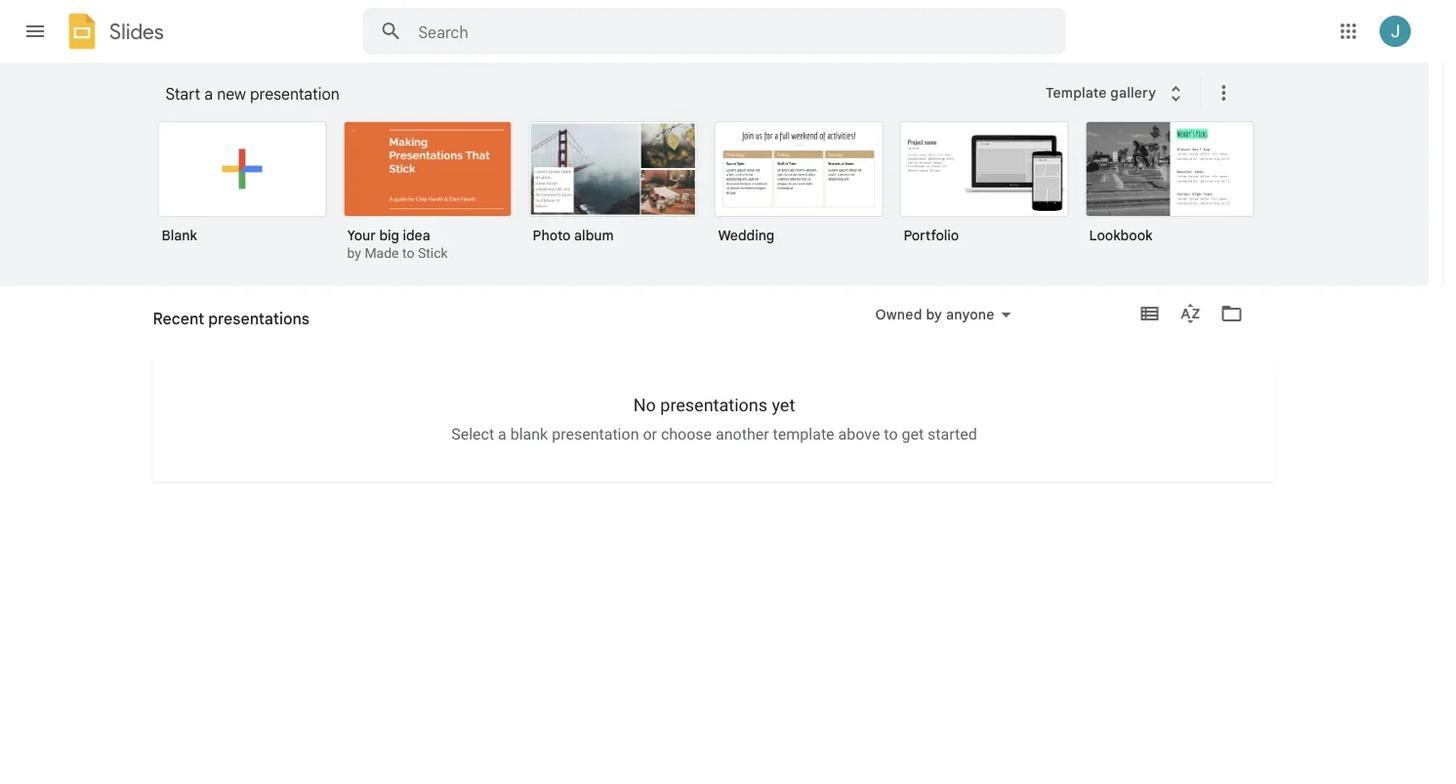 Task type: locate. For each thing, give the bounding box(es) containing it.
1 horizontal spatial by
[[927, 306, 943, 323]]

0 horizontal spatial presentation
[[250, 84, 340, 104]]

a inside no presentations yet select a blank presentation or choose another template above to get started
[[498, 425, 507, 444]]

wedding
[[719, 227, 775, 244]]

yet
[[772, 395, 795, 415]]

Search bar text field
[[419, 22, 1017, 42]]

to inside no presentations yet select a blank presentation or choose another template above to get started
[[884, 425, 898, 444]]

template
[[773, 425, 835, 444]]

another
[[716, 425, 769, 444]]

lookbook option
[[1086, 121, 1255, 258]]

owned by anyone button
[[863, 303, 1024, 326]]

start a new presentation heading
[[166, 63, 1034, 125]]

presentations inside heading
[[208, 309, 310, 328]]

blank
[[162, 227, 197, 244]]

1 vertical spatial a
[[498, 425, 507, 444]]

0 vertical spatial to
[[402, 245, 415, 261]]

1 horizontal spatial a
[[498, 425, 507, 444]]

0 horizontal spatial by
[[347, 245, 361, 261]]

lookbook
[[1090, 227, 1153, 244]]

start
[[166, 84, 200, 104]]

presentation inside heading
[[250, 84, 340, 104]]

select
[[452, 425, 494, 444]]

0 vertical spatial a
[[204, 84, 213, 104]]

started
[[928, 425, 978, 444]]

template gallery
[[1046, 84, 1157, 101]]

list box
[[158, 117, 1281, 287]]

blank option
[[158, 121, 327, 258]]

by inside your big idea by made to stick
[[347, 245, 361, 261]]

1 horizontal spatial presentation
[[552, 425, 639, 444]]

1 recent from the top
[[153, 309, 204, 328]]

1 horizontal spatial to
[[884, 425, 898, 444]]

by down your
[[347, 245, 361, 261]]

presentation
[[250, 84, 340, 104], [552, 425, 639, 444]]

0 vertical spatial presentation
[[250, 84, 340, 104]]

recent presentations
[[153, 309, 310, 328], [153, 317, 290, 334]]

photo album option
[[529, 121, 698, 258]]

2 recent presentations from the top
[[153, 317, 290, 334]]

1 vertical spatial to
[[884, 425, 898, 444]]

0 horizontal spatial to
[[402, 245, 415, 261]]

a left blank
[[498, 425, 507, 444]]

photo album
[[533, 227, 614, 244]]

recent
[[153, 309, 204, 328], [153, 317, 198, 334]]

0 vertical spatial by
[[347, 245, 361, 261]]

to
[[402, 245, 415, 261], [884, 425, 898, 444]]

to inside your big idea by made to stick
[[402, 245, 415, 261]]

None search field
[[363, 8, 1066, 55]]

a left new at the left top of the page
[[204, 84, 213, 104]]

main menu image
[[23, 20, 47, 43]]

presentation left or
[[552, 425, 639, 444]]

no
[[634, 395, 656, 415]]

presentation right new at the left top of the page
[[250, 84, 340, 104]]

0 horizontal spatial a
[[204, 84, 213, 104]]

blank
[[511, 425, 548, 444]]

1 recent presentations from the top
[[153, 309, 310, 328]]

a
[[204, 84, 213, 104], [498, 425, 507, 444]]

start a new presentation
[[166, 84, 340, 104]]

by
[[347, 245, 361, 261], [927, 306, 943, 323]]

1 vertical spatial by
[[927, 306, 943, 323]]

presentations
[[208, 309, 310, 328], [201, 317, 290, 334], [661, 395, 768, 415]]

1 vertical spatial presentation
[[552, 425, 639, 444]]

above
[[839, 425, 881, 444]]

to down idea
[[402, 245, 415, 261]]

by right owned
[[927, 306, 943, 323]]

to left "get"
[[884, 425, 898, 444]]

template gallery button
[[1034, 75, 1201, 110]]

slides
[[109, 19, 164, 44]]

made to stick link
[[365, 245, 448, 261]]

anyone
[[947, 306, 995, 323]]



Task type: vqa. For each thing, say whether or not it's contained in the screenshot.
"No"
yes



Task type: describe. For each thing, give the bounding box(es) containing it.
owned
[[876, 306, 923, 323]]

made
[[365, 245, 399, 261]]

wedding option
[[715, 121, 884, 258]]

big
[[379, 227, 399, 244]]

presentation inside no presentations yet select a blank presentation or choose another template above to get started
[[552, 425, 639, 444]]

list box containing blank
[[158, 117, 1281, 287]]

2 recent from the top
[[153, 317, 198, 334]]

no presentations yet region
[[153, 395, 1276, 444]]

portfolio option
[[900, 121, 1069, 258]]

photo
[[533, 227, 571, 244]]

your
[[347, 227, 376, 244]]

get
[[902, 425, 924, 444]]

owned by anyone
[[876, 306, 995, 323]]

portfolio
[[904, 227, 959, 244]]

a inside heading
[[204, 84, 213, 104]]

recent presentations heading
[[153, 286, 310, 349]]

choose
[[661, 425, 712, 444]]

presentations inside no presentations yet select a blank presentation or choose another template above to get started
[[661, 395, 768, 415]]

template
[[1046, 84, 1107, 101]]

slides link
[[63, 12, 164, 55]]

idea
[[403, 227, 430, 244]]

or
[[643, 425, 657, 444]]

stick
[[418, 245, 448, 261]]

album
[[575, 227, 614, 244]]

your big idea option
[[343, 121, 512, 264]]

your big idea by made to stick
[[347, 227, 448, 261]]

search image
[[372, 12, 411, 51]]

recent inside heading
[[153, 309, 204, 328]]

more actions. image
[[1209, 81, 1236, 105]]

new
[[217, 84, 246, 104]]

by inside owned by anyone dropdown button
[[927, 306, 943, 323]]

no presentations yet select a blank presentation or choose another template above to get started
[[452, 395, 978, 444]]

gallery
[[1111, 84, 1157, 101]]



